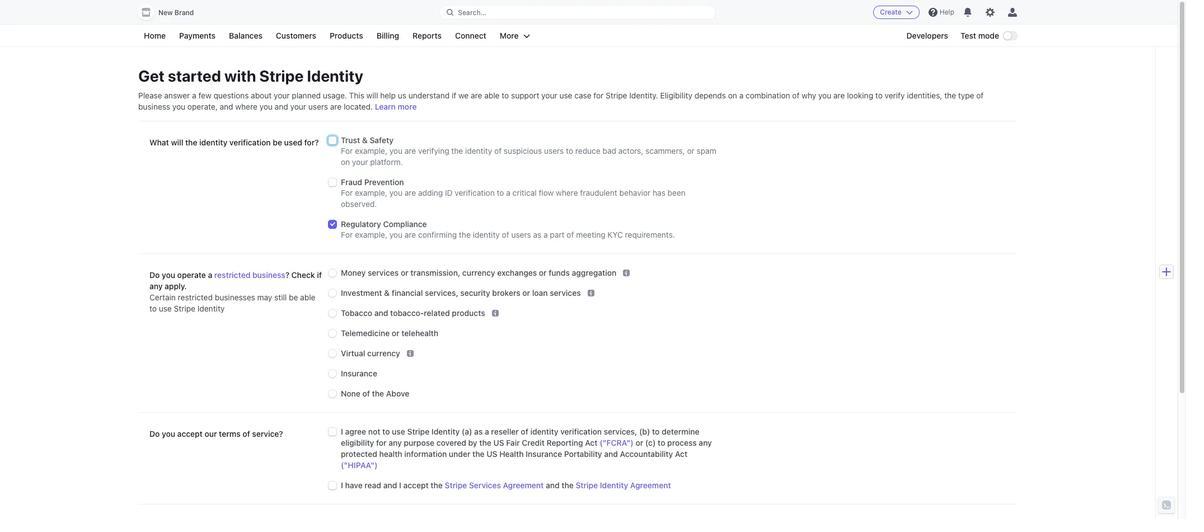 Task type: locate. For each thing, give the bounding box(es) containing it.
where down about
[[235, 102, 257, 111]]

example, for regulatory
[[355, 230, 387, 240]]

0 horizontal spatial act
[[585, 438, 598, 448]]

1 vertical spatial users
[[544, 146, 564, 156]]

1 agreement from the left
[[503, 481, 544, 491]]

to inside the certain restricted businesses may still be able to use stripe identity
[[150, 304, 157, 314]]

a left combination
[[740, 91, 744, 100]]

us down reseller
[[494, 438, 504, 448]]

flow
[[539, 188, 554, 198]]

able right we
[[484, 91, 500, 100]]

are down "compliance"
[[405, 230, 416, 240]]

currency down telemedicine or telehealth
[[367, 349, 400, 358]]

for
[[594, 91, 604, 100], [376, 438, 387, 448]]

read
[[365, 481, 381, 491]]

currency up security at the left
[[462, 268, 495, 278]]

the inside regulatory compliance for example, you are confirming the identity of users as a part of meeting kyc requirements.
[[459, 230, 471, 240]]

reports
[[413, 31, 442, 40]]

0 horizontal spatial business
[[138, 102, 170, 111]]

any inside ? check if any apply.
[[150, 282, 163, 291]]

1 vertical spatial verification
[[455, 188, 495, 198]]

stripe
[[259, 67, 304, 85], [606, 91, 627, 100], [174, 304, 195, 314], [407, 427, 430, 437], [445, 481, 467, 491], [576, 481, 598, 491]]

above
[[386, 389, 410, 399]]

0 vertical spatial for
[[341, 146, 353, 156]]

0 vertical spatial act
[[585, 438, 598, 448]]

2 horizontal spatial verification
[[561, 427, 602, 437]]

us left health
[[487, 450, 498, 459]]

to inside fraud prevention for example, you are adding id verification to a critical flow where fraudulent behavior has been observed.
[[497, 188, 504, 198]]

0 horizontal spatial accept
[[177, 430, 203, 439]]

developers link
[[901, 29, 954, 43]]

1 vertical spatial services,
[[604, 427, 637, 437]]

if left we
[[452, 91, 456, 100]]

a left critical
[[506, 188, 511, 198]]

to right (b)
[[652, 427, 660, 437]]

1 horizontal spatial for
[[594, 91, 604, 100]]

0 horizontal spatial agreement
[[503, 481, 544, 491]]

0 horizontal spatial restricted
[[178, 293, 213, 302]]

1 vertical spatial able
[[300, 293, 315, 302]]

accept left 'our'
[[177, 430, 203, 439]]

0 vertical spatial will
[[367, 91, 378, 100]]

example, down 'safety'
[[355, 146, 387, 156]]

1 horizontal spatial services
[[550, 288, 581, 298]]

a left part
[[544, 230, 548, 240]]

verification left used
[[229, 138, 271, 147]]

you down "compliance"
[[390, 230, 403, 240]]

0 horizontal spatial will
[[171, 138, 183, 147]]

for inside 'trust & safety for example, you are verifying the identity of suspicious users to reduce bad actors, scammers, or spam on your platform.'
[[341, 146, 353, 156]]

1 horizontal spatial on
[[728, 91, 737, 100]]

meeting
[[576, 230, 606, 240]]

transmission,
[[411, 268, 460, 278]]

1 vertical spatial as
[[474, 427, 483, 437]]

billing link
[[371, 29, 405, 43]]

stripe up purpose
[[407, 427, 430, 437]]

on
[[728, 91, 737, 100], [341, 157, 350, 167]]

the down by
[[473, 450, 485, 459]]

identity inside regulatory compliance for example, you are confirming the identity of users as a part of meeting kyc requirements.
[[473, 230, 500, 240]]

stripe inside i agree not to use stripe identity (a) as a reseller of identity verification services, (b) to determine eligibility for any purpose covered by the us fair credit reporting act
[[407, 427, 430, 437]]

aggregation
[[572, 268, 617, 278]]

example, inside regulatory compliance for example, you are confirming the identity of users as a part of meeting kyc requirements.
[[355, 230, 387, 240]]

you up the apply.
[[162, 270, 175, 280]]

any
[[150, 282, 163, 291], [389, 438, 402, 448], [699, 438, 712, 448]]

0 vertical spatial us
[[494, 438, 504, 448]]

and right read
[[383, 481, 397, 491]]

act down process
[[675, 450, 688, 459]]

are left verifying
[[405, 146, 416, 156]]

to down certain
[[150, 304, 157, 314]]

your inside 'trust & safety for example, you are verifying the identity of suspicious users to reduce bad actors, scammers, or spam on your platform.'
[[352, 157, 368, 167]]

of right part
[[567, 230, 574, 240]]

insurance down virtual
[[341, 369, 377, 379]]

1 horizontal spatial restricted
[[214, 270, 251, 280]]

accept down the information
[[403, 481, 429, 491]]

for down not
[[376, 438, 387, 448]]

2 example, from the top
[[355, 188, 387, 198]]

as right (a)
[[474, 427, 483, 437]]

0 vertical spatial for
[[594, 91, 604, 100]]

stripe down portability
[[576, 481, 598, 491]]

1 horizontal spatial accept
[[403, 481, 429, 491]]

certain restricted businesses may still be able to use stripe identity
[[150, 293, 315, 314]]

the right the confirming
[[459, 230, 471, 240]]

1 horizontal spatial any
[[389, 438, 402, 448]]

use down certain
[[159, 304, 172, 314]]

reports link
[[407, 29, 447, 43]]

as left part
[[533, 230, 542, 240]]

1 vertical spatial example,
[[355, 188, 387, 198]]

0 vertical spatial as
[[533, 230, 542, 240]]

1 vertical spatial restricted
[[178, 293, 213, 302]]

trust
[[341, 136, 360, 145]]

0 horizontal spatial insurance
[[341, 369, 377, 379]]

i left agree
[[341, 427, 343, 437]]

for down regulatory
[[341, 230, 353, 240]]

fair
[[506, 438, 520, 448]]

identity inside i agree not to use stripe identity (a) as a reseller of identity verification services, (b) to determine eligibility for any purpose covered by the us fair credit reporting act
[[531, 427, 559, 437]]

help button
[[924, 3, 959, 21]]

stripe down the apply.
[[174, 304, 195, 314]]

any inside or (c) to process any protected health information under the us health insurance portability and accountability act ("hipaa")
[[699, 438, 712, 448]]

more button
[[494, 29, 536, 43]]

what will the identity verification be used for?
[[150, 138, 319, 147]]

identity left suspicious
[[465, 146, 492, 156]]

1 horizontal spatial use
[[392, 427, 405, 437]]

will
[[367, 91, 378, 100], [171, 138, 183, 147]]

1 horizontal spatial business
[[253, 270, 285, 280]]

act inside or (c) to process any protected health information under the us health insurance portability and accountability act ("hipaa")
[[675, 450, 688, 459]]

2 horizontal spatial any
[[699, 438, 712, 448]]

your right about
[[274, 91, 290, 100]]

0 horizontal spatial where
[[235, 102, 257, 111]]

be left used
[[273, 138, 282, 147]]

to right (c)
[[658, 438, 665, 448]]

connect
[[455, 31, 487, 40]]

customers
[[276, 31, 316, 40]]

by
[[468, 438, 477, 448]]

check
[[292, 270, 315, 280]]

0 horizontal spatial any
[[150, 282, 163, 291]]

1 vertical spatial on
[[341, 157, 350, 167]]

products
[[330, 31, 363, 40]]

regulatory compliance for example, you are confirming the identity of users as a part of meeting kyc requirements.
[[341, 219, 675, 240]]

1 vertical spatial us
[[487, 450, 498, 459]]

you down prevention
[[390, 188, 403, 198]]

adding
[[418, 188, 443, 198]]

1 vertical spatial do
[[150, 430, 160, 439]]

restricted
[[214, 270, 251, 280], [178, 293, 213, 302]]

the right verifying
[[452, 146, 463, 156]]

& inside 'trust & safety for example, you are verifying the identity of suspicious users to reduce bad actors, scammers, or spam on your platform.'
[[362, 136, 368, 145]]

agreement down or (c) to process any protected health information under the us health insurance portability and accountability act ("hipaa")
[[503, 481, 544, 491]]

1 vertical spatial services
[[550, 288, 581, 298]]

the right by
[[479, 438, 492, 448]]

1 horizontal spatial be
[[289, 293, 298, 302]]

of right none
[[363, 389, 370, 399]]

1 horizontal spatial if
[[452, 91, 456, 100]]

0 vertical spatial use
[[560, 91, 573, 100]]

scammers,
[[646, 146, 685, 156]]

Search… search field
[[440, 5, 715, 19]]

identity down businesses
[[198, 304, 225, 314]]

& left financial
[[384, 288, 390, 298]]

started
[[168, 67, 221, 85]]

of right terms
[[243, 430, 250, 439]]

please
[[138, 91, 162, 100]]

1 horizontal spatial as
[[533, 230, 542, 240]]

3 example, from the top
[[355, 230, 387, 240]]

to left verify
[[876, 91, 883, 100]]

1 vertical spatial if
[[317, 270, 322, 280]]

0 horizontal spatial services
[[368, 268, 399, 278]]

will right this
[[367, 91, 378, 100]]

business inside please answer a few questions about your planned usage. this will help us understand if we are able to support your use case for stripe identity. eligibility depends on a combination of why you are looking to verify identities, the type of business you operate, and where you and your users are located.
[[138, 102, 170, 111]]

agreement down accountability
[[630, 481, 671, 491]]

0 vertical spatial currency
[[462, 268, 495, 278]]

you up platform.
[[390, 146, 403, 156]]

1 horizontal spatial insurance
[[526, 450, 562, 459]]

or inside or (c) to process any protected health information under the us health insurance portability and accountability act ("hipaa")
[[636, 438, 643, 448]]

0 horizontal spatial use
[[159, 304, 172, 314]]

0 horizontal spatial on
[[341, 157, 350, 167]]

the right what
[[185, 138, 197, 147]]

example, inside fraud prevention for example, you are adding id verification to a critical flow where fraudulent behavior has been observed.
[[355, 188, 387, 198]]

where inside please answer a few questions about your planned usage. this will help us understand if we are able to support your use case for stripe identity. eligibility depends on a combination of why you are looking to verify identities, the type of business you operate, and where you and your users are located.
[[235, 102, 257, 111]]

0 horizontal spatial if
[[317, 270, 322, 280]]

1 horizontal spatial verification
[[455, 188, 495, 198]]

0 vertical spatial &
[[362, 136, 368, 145]]

3 for from the top
[[341, 230, 353, 240]]

able inside the certain restricted businesses may still be able to use stripe identity
[[300, 293, 315, 302]]

the
[[945, 91, 956, 100], [185, 138, 197, 147], [452, 146, 463, 156], [459, 230, 471, 240], [372, 389, 384, 399], [479, 438, 492, 448], [473, 450, 485, 459], [431, 481, 443, 491], [562, 481, 574, 491]]

1 horizontal spatial services,
[[604, 427, 637, 437]]

0 horizontal spatial users
[[308, 102, 328, 111]]

business down please at the left top of page
[[138, 102, 170, 111]]

2 horizontal spatial use
[[560, 91, 573, 100]]

depends
[[695, 91, 726, 100]]

still
[[274, 293, 287, 302]]

identity up money services or transmission, currency exchanges or funds aggregation
[[473, 230, 500, 240]]

business
[[138, 102, 170, 111], [253, 270, 285, 280]]

are down usage.
[[330, 102, 342, 111]]

to left critical
[[497, 188, 504, 198]]

2 for from the top
[[341, 188, 353, 198]]

identity up credit
[[531, 427, 559, 437]]

verification right id
[[455, 188, 495, 198]]

or (c) to process any protected health information under the us health insurance portability and accountability act ("hipaa")
[[341, 438, 712, 470]]

0 horizontal spatial for
[[376, 438, 387, 448]]

&
[[362, 136, 368, 145], [384, 288, 390, 298]]

0 horizontal spatial be
[[273, 138, 282, 147]]

1 horizontal spatial where
[[556, 188, 578, 198]]

2 vertical spatial example,
[[355, 230, 387, 240]]

1 vertical spatial where
[[556, 188, 578, 198]]

the inside 'trust & safety for example, you are verifying the identity of suspicious users to reduce bad actors, scammers, or spam on your platform.'
[[452, 146, 463, 156]]

be for used
[[273, 138, 282, 147]]

be inside the certain restricted businesses may still be able to use stripe identity
[[289, 293, 298, 302]]

1 vertical spatial insurance
[[526, 450, 562, 459]]

0 vertical spatial if
[[452, 91, 456, 100]]

for down fraud
[[341, 188, 353, 198]]

be right still on the left bottom of page
[[289, 293, 298, 302]]

id
[[445, 188, 453, 198]]

what
[[150, 138, 169, 147]]

are inside fraud prevention for example, you are adding id verification to a critical flow where fraudulent behavior has been observed.
[[405, 188, 416, 198]]

terms
[[219, 430, 241, 439]]

0 vertical spatial do
[[150, 270, 160, 280]]

0 vertical spatial users
[[308, 102, 328, 111]]

0 vertical spatial where
[[235, 102, 257, 111]]

1 example, from the top
[[355, 146, 387, 156]]

reduce
[[576, 146, 601, 156]]

verification inside i agree not to use stripe identity (a) as a reseller of identity verification services, (b) to determine eligibility for any purpose covered by the us fair credit reporting act
[[561, 427, 602, 437]]

1 horizontal spatial able
[[484, 91, 500, 100]]

test mode
[[961, 31, 999, 40]]

on inside 'trust & safety for example, you are verifying the identity of suspicious users to reduce bad actors, scammers, or spam on your platform.'
[[341, 157, 350, 167]]

and down questions
[[220, 102, 233, 111]]

verification inside fraud prevention for example, you are adding id verification to a critical flow where fraudulent behavior has been observed.
[[455, 188, 495, 198]]

payments link
[[174, 29, 221, 43]]

services, inside i agree not to use stripe identity (a) as a reseller of identity verification services, (b) to determine eligibility for any purpose covered by the us fair credit reporting act
[[604, 427, 637, 437]]

or left spam
[[687, 146, 695, 156]]

stripe up about
[[259, 67, 304, 85]]

currency
[[462, 268, 495, 278], [367, 349, 400, 358]]

1 horizontal spatial &
[[384, 288, 390, 298]]

for inside regulatory compliance for example, you are confirming the identity of users as a part of meeting kyc requirements.
[[341, 230, 353, 240]]

of left why
[[793, 91, 800, 100]]

i inside i agree not to use stripe identity (a) as a reseller of identity verification services, (b) to determine eligibility for any purpose covered by the us fair credit reporting act
[[341, 427, 343, 437]]

1 vertical spatial for
[[376, 438, 387, 448]]

on up fraud
[[341, 157, 350, 167]]

stripe left identity.
[[606, 91, 627, 100]]

0 vertical spatial business
[[138, 102, 170, 111]]

1 do from the top
[[150, 270, 160, 280]]

1 vertical spatial use
[[159, 304, 172, 314]]

1 horizontal spatial users
[[511, 230, 531, 240]]

example, up 'observed.'
[[355, 188, 387, 198]]

users left part
[[511, 230, 531, 240]]

you inside 'trust & safety for example, you are verifying the identity of suspicious users to reduce bad actors, scammers, or spam on your platform.'
[[390, 146, 403, 156]]

to
[[502, 91, 509, 100], [876, 91, 883, 100], [566, 146, 573, 156], [497, 188, 504, 198], [150, 304, 157, 314], [383, 427, 390, 437], [652, 427, 660, 437], [658, 438, 665, 448]]

0 vertical spatial services
[[368, 268, 399, 278]]

questions
[[214, 91, 249, 100]]

able down check
[[300, 293, 315, 302]]

2 vertical spatial users
[[511, 230, 531, 240]]

verify
[[885, 91, 905, 100]]

1 horizontal spatial agreement
[[630, 481, 671, 491]]

2 vertical spatial for
[[341, 230, 353, 240]]

0 vertical spatial accept
[[177, 430, 203, 439]]

identity inside the certain restricted businesses may still be able to use stripe identity
[[198, 304, 225, 314]]

will right what
[[171, 138, 183, 147]]

0 horizontal spatial services,
[[425, 288, 458, 298]]

0 horizontal spatial able
[[300, 293, 315, 302]]

1 vertical spatial &
[[384, 288, 390, 298]]

act
[[585, 438, 598, 448], [675, 450, 688, 459]]

we
[[459, 91, 469, 100]]

0 horizontal spatial &
[[362, 136, 368, 145]]

agreement
[[503, 481, 544, 491], [630, 481, 671, 491]]

1 for from the top
[[341, 146, 353, 156]]

investment
[[341, 288, 382, 298]]

if right check
[[317, 270, 322, 280]]

planned
[[292, 91, 321, 100]]

0 vertical spatial able
[[484, 91, 500, 100]]

of up credit
[[521, 427, 529, 437]]

and inside or (c) to process any protected health information under the us health insurance portability and accountability act ("hipaa")
[[604, 450, 618, 459]]

to left reduce
[[566, 146, 573, 156]]

usage.
[[323, 91, 347, 100]]

0 vertical spatial verification
[[229, 138, 271, 147]]

users down planned
[[308, 102, 328, 111]]

0 vertical spatial be
[[273, 138, 282, 147]]

health
[[379, 450, 402, 459]]

insurance
[[341, 369, 377, 379], [526, 450, 562, 459]]

i left have
[[341, 481, 343, 491]]

do you operate a restricted business
[[150, 270, 285, 280]]

for inside fraud prevention for example, you are adding id verification to a critical flow where fraudulent behavior has been observed.
[[341, 188, 353, 198]]

? check if any apply.
[[150, 270, 322, 291]]

please answer a few questions about your planned usage. this will help us understand if we are able to support your use case for stripe identity. eligibility depends on a combination of why you are looking to verify identities, the type of business you operate, and where you and your users are located.
[[138, 91, 984, 111]]

0 vertical spatial example,
[[355, 146, 387, 156]]

1 vertical spatial currency
[[367, 349, 400, 358]]

to right not
[[383, 427, 390, 437]]

identity down operate,
[[199, 138, 227, 147]]

2 do from the top
[[150, 430, 160, 439]]

act up portability
[[585, 438, 598, 448]]

example, down regulatory
[[355, 230, 387, 240]]

1 horizontal spatial will
[[367, 91, 378, 100]]

users inside 'trust & safety for example, you are verifying the identity of suspicious users to reduce bad actors, scammers, or spam on your platform.'
[[544, 146, 564, 156]]

0 horizontal spatial as
[[474, 427, 483, 437]]

new brand button
[[138, 4, 205, 20]]

products
[[452, 309, 485, 318]]

1 vertical spatial act
[[675, 450, 688, 459]]

and up used
[[275, 102, 288, 111]]

security
[[460, 288, 490, 298]]

part
[[550, 230, 565, 240]]

0 vertical spatial on
[[728, 91, 737, 100]]

customers link
[[270, 29, 322, 43]]

you inside regulatory compliance for example, you are confirming the identity of users as a part of meeting kyc requirements.
[[390, 230, 403, 240]]

are right we
[[471, 91, 482, 100]]

why
[[802, 91, 817, 100]]

the left above
[[372, 389, 384, 399]]

use inside please answer a few questions about your planned usage. this will help us understand if we are able to support your use case for stripe identity. eligibility depends on a combination of why you are looking to verify identities, the type of business you operate, and where you and your users are located.
[[560, 91, 573, 100]]

or down tobacco-
[[392, 329, 400, 338]]

identity inside i agree not to use stripe identity (a) as a reseller of identity verification services, (b) to determine eligibility for any purpose covered by the us fair credit reporting act
[[432, 427, 460, 437]]

as
[[533, 230, 542, 240], [474, 427, 483, 437]]

users inside please answer a few questions about your planned usage. this will help us understand if we are able to support your use case for stripe identity. eligibility depends on a combination of why you are looking to verify identities, the type of business you operate, and where you and your users are located.
[[308, 102, 328, 111]]

restricted up businesses
[[214, 270, 251, 280]]

of left suspicious
[[494, 146, 502, 156]]

1 vertical spatial business
[[253, 270, 285, 280]]

your right support
[[542, 91, 558, 100]]

a inside i agree not to use stripe identity (a) as a reseller of identity verification services, (b) to determine eligibility for any purpose covered by the us fair credit reporting act
[[485, 427, 489, 437]]

information
[[405, 450, 447, 459]]

observed.
[[341, 199, 377, 209]]

your
[[274, 91, 290, 100], [542, 91, 558, 100], [290, 102, 306, 111], [352, 157, 368, 167]]

the inside please answer a few questions about your planned usage. this will help us understand if we are able to support your use case for stripe identity. eligibility depends on a combination of why you are looking to verify identities, the type of business you operate, and where you and your users are located.
[[945, 91, 956, 100]]

identity
[[199, 138, 227, 147], [465, 146, 492, 156], [473, 230, 500, 240], [531, 427, 559, 437]]

services down funds
[[550, 288, 581, 298]]

identity up the covered
[[432, 427, 460, 437]]

insurance inside or (c) to process any protected health information under the us health insurance portability and accountability act ("hipaa")
[[526, 450, 562, 459]]

and down ("fcra") at right
[[604, 450, 618, 459]]

looking
[[847, 91, 874, 100]]

2 horizontal spatial users
[[544, 146, 564, 156]]

0 vertical spatial services,
[[425, 288, 458, 298]]

none
[[341, 389, 361, 399]]

accountability
[[620, 450, 673, 459]]

brand
[[175, 8, 194, 17]]

businesses
[[215, 293, 255, 302]]

1 horizontal spatial act
[[675, 450, 688, 459]]

1 vertical spatial be
[[289, 293, 298, 302]]

0 vertical spatial restricted
[[214, 270, 251, 280]]

i have read and i accept the stripe services agreement and the stripe identity agreement
[[341, 481, 671, 491]]

2 vertical spatial verification
[[561, 427, 602, 437]]

2 vertical spatial use
[[392, 427, 405, 437]]

i for i agree not to use stripe identity (a) as a reseller of identity verification services, (b) to determine eligibility for any purpose covered by the us fair credit reporting act
[[341, 427, 343, 437]]



Task type: vqa. For each thing, say whether or not it's contained in the screenshot.
act
yes



Task type: describe. For each thing, give the bounding box(es) containing it.
may
[[257, 293, 272, 302]]

to inside 'trust & safety for example, you are verifying the identity of suspicious users to reduce bad actors, scammers, or spam on your platform.'
[[566, 146, 573, 156]]

this
[[349, 91, 364, 100]]

platform.
[[370, 157, 403, 167]]

credit
[[522, 438, 545, 448]]

developers
[[907, 31, 949, 40]]

as inside regulatory compliance for example, you are confirming the identity of users as a part of meeting kyc requirements.
[[533, 230, 542, 240]]

operate,
[[188, 102, 218, 111]]

the inside i agree not to use stripe identity (a) as a reseller of identity verification services, (b) to determine eligibility for any purpose covered by the us fair credit reporting act
[[479, 438, 492, 448]]

learn more
[[375, 102, 417, 111]]

(c)
[[646, 438, 656, 448]]

("fcra") link
[[600, 438, 634, 448]]

any inside i agree not to use stripe identity (a) as a reseller of identity verification services, (b) to determine eligibility for any purpose covered by the us fair credit reporting act
[[389, 438, 402, 448]]

are inside 'trust & safety for example, you are verifying the identity of suspicious users to reduce bad actors, scammers, or spam on your platform.'
[[405, 146, 416, 156]]

(a)
[[462, 427, 472, 437]]

?
[[285, 270, 289, 280]]

protected
[[341, 450, 377, 459]]

fraudulent
[[580, 188, 617, 198]]

will inside please answer a few questions about your planned usage. this will help us understand if we are able to support your use case for stripe identity. eligibility depends on a combination of why you are looking to verify identities, the type of business you operate, and where you and your users are located.
[[367, 91, 378, 100]]

billing
[[377, 31, 399, 40]]

create
[[880, 8, 902, 16]]

us inside or (c) to process any protected health information under the us health insurance portability and accountability act ("hipaa")
[[487, 450, 498, 459]]

virtual
[[341, 349, 365, 358]]

search…
[[458, 8, 487, 17]]

type
[[959, 91, 975, 100]]

been
[[668, 188, 686, 198]]

on inside please answer a few questions about your planned usage. this will help us understand if we are able to support your use case for stripe identity. eligibility depends on a combination of why you are looking to verify identities, the type of business you operate, and where you and your users are located.
[[728, 91, 737, 100]]

behavior
[[620, 188, 651, 198]]

service?
[[252, 430, 283, 439]]

stripe inside the certain restricted businesses may still be able to use stripe identity
[[174, 304, 195, 314]]

of inside i agree not to use stripe identity (a) as a reseller of identity verification services, (b) to determine eligibility for any purpose covered by the us fair credit reporting act
[[521, 427, 529, 437]]

for inside i agree not to use stripe identity (a) as a reseller of identity verification services, (b) to determine eligibility for any purpose covered by the us fair credit reporting act
[[376, 438, 387, 448]]

you down answer
[[172, 102, 185, 111]]

you inside fraud prevention for example, you are adding id verification to a critical flow where fraudulent behavior has been observed.
[[390, 188, 403, 198]]

home
[[144, 31, 166, 40]]

case
[[575, 91, 592, 100]]

i for i have read and i accept the stripe services agreement and the stripe identity agreement
[[341, 481, 343, 491]]

balances
[[229, 31, 263, 40]]

payments
[[179, 31, 216, 40]]

if inside ? check if any apply.
[[317, 270, 322, 280]]

fraud
[[341, 177, 362, 187]]

the down the information
[[431, 481, 443, 491]]

identities,
[[907, 91, 943, 100]]

if inside please answer a few questions about your planned usage. this will help us understand if we are able to support your use case for stripe identity. eligibility depends on a combination of why you are looking to verify identities, the type of business you operate, and where you and your users are located.
[[452, 91, 456, 100]]

actors,
[[619, 146, 644, 156]]

1 vertical spatial will
[[171, 138, 183, 147]]

be for able
[[289, 293, 298, 302]]

a right 'operate'
[[208, 270, 212, 280]]

you down about
[[260, 102, 273, 111]]

("hipaa")
[[341, 461, 378, 470]]

have
[[345, 481, 363, 491]]

telehealth
[[402, 329, 439, 338]]

example, inside 'trust & safety for example, you are verifying the identity of suspicious users to reduce bad actors, scammers, or spam on your platform.'
[[355, 146, 387, 156]]

learn
[[375, 102, 396, 111]]

2 agreement from the left
[[630, 481, 671, 491]]

you left 'our'
[[162, 430, 175, 439]]

for for regulatory compliance
[[341, 230, 353, 240]]

of inside 'trust & safety for example, you are verifying the identity of suspicious users to reduce bad actors, scammers, or spam on your platform.'
[[494, 146, 502, 156]]

for for fraud prevention
[[341, 188, 353, 198]]

stripe inside please answer a few questions about your planned usage. this will help us understand if we are able to support your use case for stripe identity. eligibility depends on a combination of why you are looking to verify identities, the type of business you operate, and where you and your users are located.
[[606, 91, 627, 100]]

telemedicine or telehealth
[[341, 329, 439, 338]]

and up telemedicine or telehealth
[[374, 309, 388, 318]]

example, for fraud
[[355, 188, 387, 198]]

apply.
[[165, 282, 187, 291]]

understand
[[409, 91, 450, 100]]

with
[[224, 67, 256, 85]]

able inside please answer a few questions about your planned usage. this will help us understand if we are able to support your use case for stripe identity. eligibility depends on a combination of why you are looking to verify identities, the type of business you operate, and where you and your users are located.
[[484, 91, 500, 100]]

compliance
[[383, 219, 427, 229]]

Search… text field
[[440, 5, 715, 19]]

stripe identity agreement link
[[576, 481, 671, 491]]

balances link
[[223, 29, 268, 43]]

health
[[500, 450, 524, 459]]

use inside i agree not to use stripe identity (a) as a reseller of identity verification services, (b) to determine eligibility for any purpose covered by the us fair credit reporting act
[[392, 427, 405, 437]]

get started with stripe identity
[[138, 67, 363, 85]]

("fcra")
[[600, 438, 634, 448]]

to inside or (c) to process any protected health information under the us health insurance portability and accountability act ("hipaa")
[[658, 438, 665, 448]]

brokers
[[492, 288, 521, 298]]

tobacco
[[341, 309, 372, 318]]

where inside fraud prevention for example, you are adding id verification to a critical flow where fraudulent behavior has been observed.
[[556, 188, 578, 198]]

investment & financial services, security brokers or loan services
[[341, 288, 581, 298]]

your down planned
[[290, 102, 306, 111]]

of right type
[[977, 91, 984, 100]]

and down or (c) to process any protected health information under the us health insurance portability and accountability act ("hipaa")
[[546, 481, 560, 491]]

critical
[[513, 188, 537, 198]]

money services or transmission, currency exchanges or funds aggregation
[[341, 268, 617, 278]]

use inside the certain restricted businesses may still be able to use stripe identity
[[159, 304, 172, 314]]

for inside please answer a few questions about your planned usage. this will help us understand if we are able to support your use case for stripe identity. eligibility depends on a combination of why you are looking to verify identities, the type of business you operate, and where you and your users are located.
[[594, 91, 604, 100]]

funds
[[549, 268, 570, 278]]

spam
[[697, 146, 717, 156]]

the down portability
[[562, 481, 574, 491]]

or up financial
[[401, 268, 409, 278]]

a inside fraud prevention for example, you are adding id verification to a critical flow where fraudulent behavior has been observed.
[[506, 188, 511, 198]]

regulatory
[[341, 219, 381, 229]]

used
[[284, 138, 302, 147]]

users inside regulatory compliance for example, you are confirming the identity of users as a part of meeting kyc requirements.
[[511, 230, 531, 240]]

verifying
[[418, 146, 449, 156]]

you right why
[[819, 91, 832, 100]]

test
[[961, 31, 977, 40]]

1 horizontal spatial currency
[[462, 268, 495, 278]]

get
[[138, 67, 165, 85]]

identity inside 'trust & safety for example, you are verifying the identity of suspicious users to reduce bad actors, scammers, or spam on your platform.'
[[465, 146, 492, 156]]

prevention
[[364, 177, 404, 187]]

of up exchanges
[[502, 230, 509, 240]]

(b)
[[639, 427, 650, 437]]

answer
[[164, 91, 190, 100]]

mode
[[979, 31, 999, 40]]

more
[[500, 31, 519, 40]]

as inside i agree not to use stripe identity (a) as a reseller of identity verification services, (b) to determine eligibility for any purpose covered by the us fair credit reporting act
[[474, 427, 483, 437]]

safety
[[370, 136, 394, 145]]

1 vertical spatial accept
[[403, 481, 429, 491]]

located.
[[344, 102, 373, 111]]

process
[[668, 438, 697, 448]]

0 horizontal spatial verification
[[229, 138, 271, 147]]

tobacco and tobacco-related products
[[341, 309, 485, 318]]

requirements.
[[625, 230, 675, 240]]

identity up usage.
[[307, 67, 363, 85]]

our
[[205, 430, 217, 439]]

to left support
[[502, 91, 509, 100]]

identity down ("fcra") at right
[[600, 481, 628, 491]]

i right read
[[399, 481, 401, 491]]

stripe left services
[[445, 481, 467, 491]]

trust & safety for example, you are verifying the identity of suspicious users to reduce bad actors, scammers, or spam on your platform.
[[341, 136, 717, 167]]

0 horizontal spatial currency
[[367, 349, 400, 358]]

new brand
[[158, 8, 194, 17]]

0 vertical spatial insurance
[[341, 369, 377, 379]]

reseller
[[491, 427, 519, 437]]

are left looking
[[834, 91, 845, 100]]

related
[[424, 309, 450, 318]]

("hipaa") link
[[341, 461, 378, 470]]

combination
[[746, 91, 790, 100]]

are inside regulatory compliance for example, you are confirming the identity of users as a part of meeting kyc requirements.
[[405, 230, 416, 240]]

do for do you operate a restricted business
[[150, 270, 160, 280]]

do for do you accept our terms of service?
[[150, 430, 160, 439]]

more
[[398, 102, 417, 111]]

few
[[199, 91, 211, 100]]

a left "few"
[[192, 91, 196, 100]]

certain
[[150, 293, 176, 302]]

identity.
[[630, 91, 658, 100]]

a inside regulatory compliance for example, you are confirming the identity of users as a part of meeting kyc requirements.
[[544, 230, 548, 240]]

help
[[380, 91, 396, 100]]

& for investment
[[384, 288, 390, 298]]

the inside or (c) to process any protected health information under the us health insurance portability and accountability act ("hipaa")
[[473, 450, 485, 459]]

restricted business link
[[214, 270, 285, 280]]

telemedicine
[[341, 329, 390, 338]]

services
[[469, 481, 501, 491]]

act inside i agree not to use stripe identity (a) as a reseller of identity verification services, (b) to determine eligibility for any purpose covered by the us fair credit reporting act
[[585, 438, 598, 448]]

& for trust
[[362, 136, 368, 145]]

or inside 'trust & safety for example, you are verifying the identity of suspicious users to reduce bad actors, scammers, or spam on your platform.'
[[687, 146, 695, 156]]

restricted inside the certain restricted businesses may still be able to use stripe identity
[[178, 293, 213, 302]]

or left loan
[[523, 288, 530, 298]]

us inside i agree not to use stripe identity (a) as a reseller of identity verification services, (b) to determine eligibility for any purpose covered by the us fair credit reporting act
[[494, 438, 504, 448]]

support
[[511, 91, 539, 100]]

or left funds
[[539, 268, 547, 278]]



